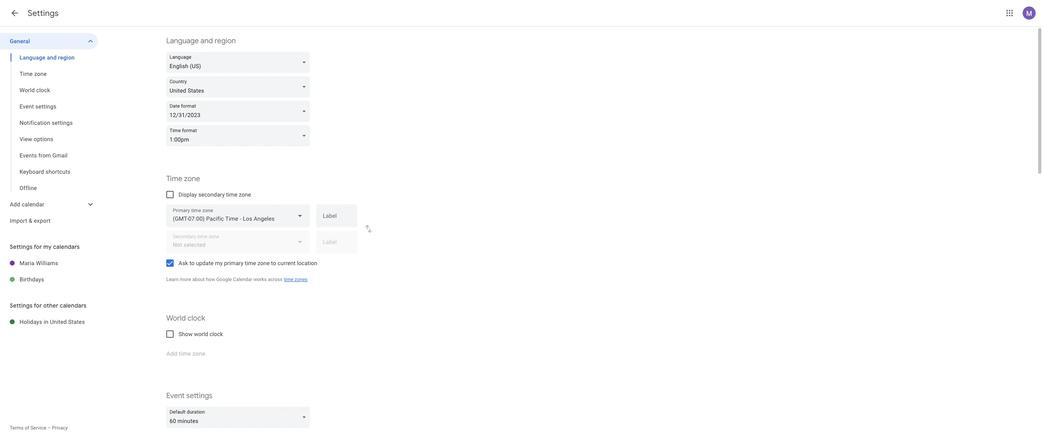 Task type: locate. For each thing, give the bounding box(es) containing it.
for up maria williams
[[34, 243, 42, 250]]

secondary
[[199, 191, 225, 198]]

1 vertical spatial settings
[[10, 243, 33, 250]]

1 vertical spatial event settings
[[166, 391, 213, 401]]

time zone
[[20, 71, 47, 77], [166, 174, 200, 184]]

2 vertical spatial time
[[284, 277, 294, 282]]

offline
[[20, 185, 37, 191]]

tree
[[0, 33, 98, 229]]

1 horizontal spatial my
[[215, 260, 223, 266]]

settings for other calendars
[[10, 302, 87, 309]]

1 vertical spatial time
[[245, 260, 256, 266]]

0 vertical spatial world
[[20, 87, 35, 93]]

calendars
[[53, 243, 80, 250], [60, 302, 87, 309]]

0 vertical spatial language
[[166, 36, 199, 46]]

works
[[254, 277, 267, 282]]

learn
[[166, 277, 179, 282]]

settings right go back image
[[28, 8, 59, 18]]

terms
[[10, 425, 24, 431]]

settings for settings
[[28, 8, 59, 18]]

world up notification
[[20, 87, 35, 93]]

0 horizontal spatial my
[[43, 243, 52, 250]]

0 horizontal spatial language and region
[[20, 54, 75, 61]]

None field
[[166, 52, 313, 73], [166, 76, 313, 97], [166, 101, 313, 122], [166, 125, 313, 146], [166, 204, 310, 227], [166, 407, 313, 428], [166, 52, 313, 73], [166, 76, 313, 97], [166, 101, 313, 122], [166, 125, 313, 146], [166, 204, 310, 227], [166, 407, 313, 428]]

time zone down general
[[20, 71, 47, 77]]

1 vertical spatial settings
[[52, 120, 73, 126]]

0 horizontal spatial language
[[20, 54, 45, 61]]

1 to from the left
[[190, 260, 195, 266]]

view
[[20, 136, 32, 142]]

williams
[[36, 260, 58, 266]]

time down general
[[20, 71, 33, 77]]

0 horizontal spatial world clock
[[20, 87, 50, 93]]

0 vertical spatial settings
[[35, 103, 56, 110]]

primary
[[224, 260, 244, 266]]

1 vertical spatial my
[[215, 260, 223, 266]]

0 horizontal spatial event
[[20, 103, 34, 110]]

keyboard shortcuts
[[20, 168, 71, 175]]

privacy link
[[52, 425, 68, 431]]

across
[[268, 277, 283, 282]]

add calendar
[[10, 201, 44, 208]]

to left current
[[271, 260, 276, 266]]

for
[[34, 243, 42, 250], [34, 302, 42, 309]]

0 vertical spatial time
[[226, 191, 238, 198]]

0 horizontal spatial clock
[[36, 87, 50, 93]]

0 horizontal spatial event settings
[[20, 103, 56, 110]]

how
[[206, 277, 215, 282]]

time zones link
[[284, 277, 308, 282]]

0 vertical spatial and
[[201, 36, 213, 46]]

settings up holidays
[[10, 302, 33, 309]]

from
[[38, 152, 51, 159]]

1 vertical spatial clock
[[188, 314, 205, 323]]

world clock up the show
[[166, 314, 205, 323]]

settings
[[28, 8, 59, 18], [10, 243, 33, 250], [10, 302, 33, 309]]

clock up 'show world clock'
[[188, 314, 205, 323]]

zone up works at the bottom left of the page
[[258, 260, 270, 266]]

calendars up maria williams tree item
[[53, 243, 80, 250]]

1 horizontal spatial time
[[166, 174, 182, 184]]

settings up maria
[[10, 243, 33, 250]]

my right update
[[215, 260, 223, 266]]

1 horizontal spatial time
[[245, 260, 256, 266]]

1 vertical spatial region
[[58, 54, 75, 61]]

calendars for settings for other calendars
[[60, 302, 87, 309]]

Label for secondary time zone. text field
[[323, 239, 351, 250]]

0 horizontal spatial region
[[58, 54, 75, 61]]

learn more about how google calendar works across time zones
[[166, 277, 308, 282]]

time
[[226, 191, 238, 198], [245, 260, 256, 266], [284, 277, 294, 282]]

clock right the world
[[210, 331, 223, 337]]

time
[[20, 71, 33, 77], [166, 174, 182, 184]]

1 vertical spatial event
[[166, 391, 185, 401]]

language
[[166, 36, 199, 46], [20, 54, 45, 61]]

1 horizontal spatial and
[[201, 36, 213, 46]]

events from gmail
[[20, 152, 68, 159]]

time zone up display
[[166, 174, 200, 184]]

2 horizontal spatial time
[[284, 277, 294, 282]]

0 vertical spatial event
[[20, 103, 34, 110]]

world up the show
[[166, 314, 186, 323]]

1 vertical spatial language
[[20, 54, 45, 61]]

0 horizontal spatial world
[[20, 87, 35, 93]]

region
[[215, 36, 236, 46], [58, 54, 75, 61]]

my
[[43, 243, 52, 250], [215, 260, 223, 266]]

zone
[[34, 71, 47, 77], [184, 174, 200, 184], [239, 191, 251, 198], [258, 260, 270, 266]]

0 horizontal spatial to
[[190, 260, 195, 266]]

to
[[190, 260, 195, 266], [271, 260, 276, 266]]

general tree item
[[0, 33, 98, 49]]

2 horizontal spatial clock
[[210, 331, 223, 337]]

and inside group
[[47, 54, 57, 61]]

to right ask in the left of the page
[[190, 260, 195, 266]]

1 vertical spatial for
[[34, 302, 42, 309]]

1 vertical spatial language and region
[[20, 54, 75, 61]]

export
[[34, 217, 51, 224]]

birthdays
[[20, 276, 44, 283]]

1 vertical spatial calendars
[[60, 302, 87, 309]]

1 horizontal spatial world clock
[[166, 314, 205, 323]]

settings for my calendars tree
[[0, 255, 98, 288]]

0 vertical spatial time
[[20, 71, 33, 77]]

calendars for settings for my calendars
[[53, 243, 80, 250]]

clock up the 'notification settings'
[[36, 87, 50, 93]]

zone right secondary
[[239, 191, 251, 198]]

group
[[0, 49, 98, 196]]

language and region
[[166, 36, 236, 46], [20, 54, 75, 61]]

maria williams
[[20, 260, 58, 266]]

time inside group
[[20, 71, 33, 77]]

display
[[179, 191, 197, 198]]

0 horizontal spatial and
[[47, 54, 57, 61]]

world clock up notification
[[20, 87, 50, 93]]

for for other
[[34, 302, 42, 309]]

event inside group
[[20, 103, 34, 110]]

2 for from the top
[[34, 302, 42, 309]]

my up williams
[[43, 243, 52, 250]]

language and region inside group
[[20, 54, 75, 61]]

and
[[201, 36, 213, 46], [47, 54, 57, 61]]

import
[[10, 217, 27, 224]]

import & export
[[10, 217, 51, 224]]

calendars up states
[[60, 302, 87, 309]]

1 horizontal spatial event
[[166, 391, 185, 401]]

zone down general tree item
[[34, 71, 47, 77]]

0 vertical spatial calendars
[[53, 243, 80, 250]]

clock
[[36, 87, 50, 93], [188, 314, 205, 323], [210, 331, 223, 337]]

0 vertical spatial time zone
[[20, 71, 47, 77]]

settings
[[35, 103, 56, 110], [52, 120, 73, 126], [186, 391, 213, 401]]

1 vertical spatial and
[[47, 54, 57, 61]]

1 vertical spatial time
[[166, 174, 182, 184]]

2 vertical spatial settings
[[10, 302, 33, 309]]

1 horizontal spatial world
[[166, 314, 186, 323]]

0 vertical spatial settings
[[28, 8, 59, 18]]

0 vertical spatial world clock
[[20, 87, 50, 93]]

1 horizontal spatial to
[[271, 260, 276, 266]]

time up display
[[166, 174, 182, 184]]

time right secondary
[[226, 191, 238, 198]]

1 horizontal spatial region
[[215, 36, 236, 46]]

zone up display
[[184, 174, 200, 184]]

0 vertical spatial clock
[[36, 87, 50, 93]]

go back image
[[10, 8, 20, 18]]

time left zones
[[284, 277, 294, 282]]

1 horizontal spatial language and region
[[166, 36, 236, 46]]

0 horizontal spatial time zone
[[20, 71, 47, 77]]

for left other at the left of page
[[34, 302, 42, 309]]

world
[[20, 87, 35, 93], [166, 314, 186, 323]]

google
[[216, 277, 232, 282]]

0 vertical spatial event settings
[[20, 103, 56, 110]]

event
[[20, 103, 34, 110], [166, 391, 185, 401]]

birthdays link
[[20, 271, 98, 288]]

2 vertical spatial clock
[[210, 331, 223, 337]]

terms of service – privacy
[[10, 425, 68, 431]]

1 vertical spatial time zone
[[166, 174, 200, 184]]

0 vertical spatial for
[[34, 243, 42, 250]]

time right primary
[[245, 260, 256, 266]]

in
[[44, 319, 48, 325]]

world clock
[[20, 87, 50, 93], [166, 314, 205, 323]]

0 horizontal spatial time
[[20, 71, 33, 77]]

united
[[50, 319, 67, 325]]

other
[[43, 302, 58, 309]]

1 for from the top
[[34, 243, 42, 250]]

event settings
[[20, 103, 56, 110], [166, 391, 213, 401]]

1 vertical spatial world clock
[[166, 314, 205, 323]]

0 vertical spatial language and region
[[166, 36, 236, 46]]



Task type: vqa. For each thing, say whether or not it's contained in the screenshot.
maria williams
yes



Task type: describe. For each thing, give the bounding box(es) containing it.
world clock inside group
[[20, 87, 50, 93]]

view options
[[20, 136, 53, 142]]

settings for settings for other calendars
[[10, 302, 33, 309]]

general
[[10, 38, 30, 44]]

1 horizontal spatial time zone
[[166, 174, 200, 184]]

language inside group
[[20, 54, 45, 61]]

holidays in united states link
[[20, 314, 98, 330]]

world inside group
[[20, 87, 35, 93]]

keyboard
[[20, 168, 44, 175]]

show world clock
[[179, 331, 223, 337]]

region inside group
[[58, 54, 75, 61]]

location
[[297, 260, 318, 266]]

terms of service link
[[10, 425, 46, 431]]

–
[[48, 425, 51, 431]]

settings for my calendars
[[10, 243, 80, 250]]

world
[[194, 331, 208, 337]]

zone inside group
[[34, 71, 47, 77]]

for for my
[[34, 243, 42, 250]]

0 vertical spatial my
[[43, 243, 52, 250]]

update
[[196, 260, 214, 266]]

add
[[10, 201, 20, 208]]

0 horizontal spatial time
[[226, 191, 238, 198]]

1 vertical spatial world
[[166, 314, 186, 323]]

states
[[68, 319, 85, 325]]

events
[[20, 152, 37, 159]]

options
[[34, 136, 53, 142]]

0 vertical spatial region
[[215, 36, 236, 46]]

tree containing general
[[0, 33, 98, 229]]

shortcuts
[[46, 168, 71, 175]]

maria williams tree item
[[0, 255, 98, 271]]

maria
[[20, 260, 35, 266]]

time zone inside group
[[20, 71, 47, 77]]

gmail
[[52, 152, 68, 159]]

holidays
[[20, 319, 42, 325]]

settings heading
[[28, 8, 59, 18]]

zones
[[295, 277, 308, 282]]

1 horizontal spatial event settings
[[166, 391, 213, 401]]

notification settings
[[20, 120, 73, 126]]

notification
[[20, 120, 50, 126]]

current
[[278, 260, 296, 266]]

calendar
[[22, 201, 44, 208]]

ask to update my primary time zone to current location
[[179, 260, 318, 266]]

display secondary time zone
[[179, 191, 251, 198]]

2 vertical spatial settings
[[186, 391, 213, 401]]

1 horizontal spatial language
[[166, 36, 199, 46]]

2 to from the left
[[271, 260, 276, 266]]

group containing language and region
[[0, 49, 98, 196]]

holidays in united states
[[20, 319, 85, 325]]

calendar
[[233, 277, 253, 282]]

event settings inside group
[[20, 103, 56, 110]]

settings for settings for my calendars
[[10, 243, 33, 250]]

of
[[25, 425, 29, 431]]

birthdays tree item
[[0, 271, 98, 288]]

Label for primary time zone. text field
[[323, 213, 351, 224]]

clock inside group
[[36, 87, 50, 93]]

ask
[[179, 260, 188, 266]]

&
[[29, 217, 32, 224]]

holidays in united states tree item
[[0, 314, 98, 330]]

service
[[30, 425, 46, 431]]

1 horizontal spatial clock
[[188, 314, 205, 323]]

about
[[192, 277, 205, 282]]

more
[[180, 277, 191, 282]]

show
[[179, 331, 193, 337]]

privacy
[[52, 425, 68, 431]]



